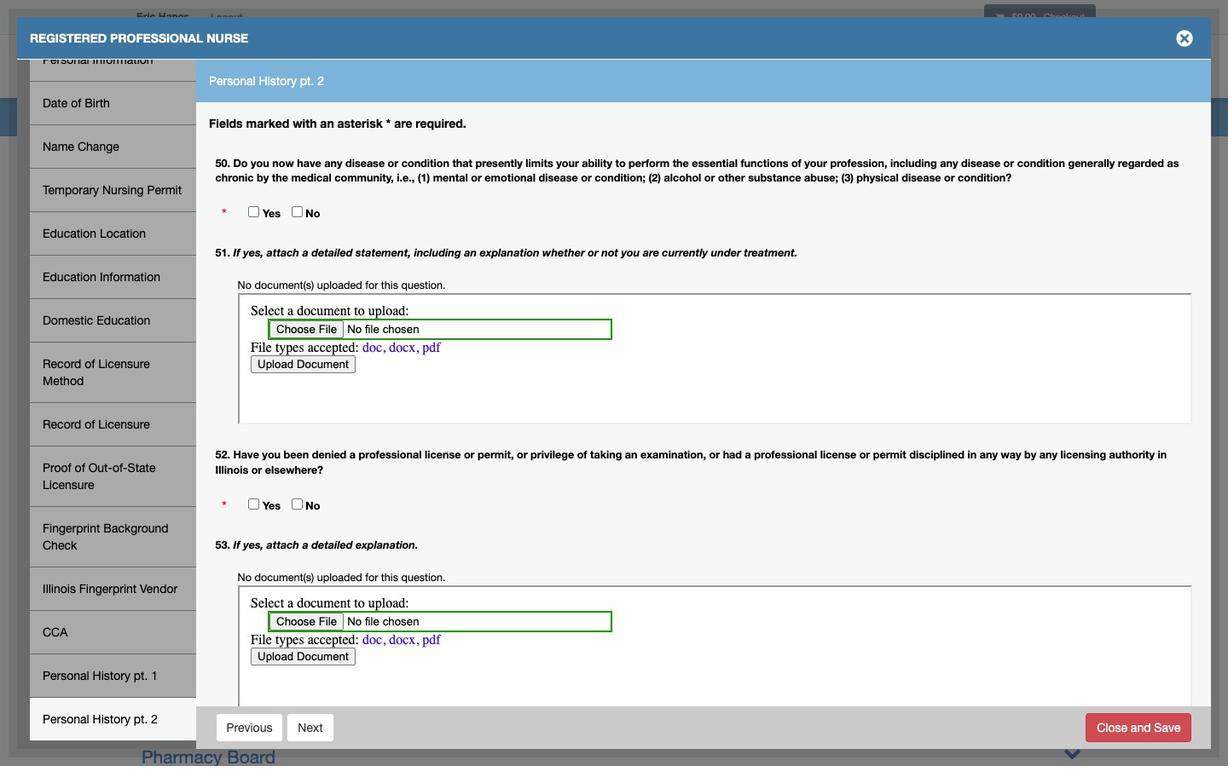 Task type: vqa. For each thing, say whether or not it's contained in the screenshot.
No document(s) uploaded for this question.
yes



Task type: locate. For each thing, give the bounding box(es) containing it.
the up the alcohol
[[673, 157, 689, 169]]

1 uploaded from the top
[[317, 279, 362, 292]]

1 vertical spatial medical
[[142, 474, 205, 495]]

illinois fingerprint vendor
[[43, 583, 178, 596]]

had
[[723, 449, 742, 462]]

& left "nail"
[[397, 305, 409, 326]]

mental
[[433, 172, 468, 185]]

no down medical
[[306, 208, 320, 221]]

condition left generally
[[1018, 157, 1065, 169]]

(rn,
[[262, 502, 297, 523]]

0 vertical spatial *
[[386, 116, 391, 131]]

licensure inside record of licensure method
[[98, 357, 150, 371]]

start up occupational
[[133, 678, 159, 692]]

1 vertical spatial pt.
[[134, 670, 148, 683]]

0 horizontal spatial condition
[[402, 157, 450, 169]]

asterisk
[[337, 116, 383, 131]]

by inside 50. do you now have any disease or condition that presently limits your ability to perform the essential functions of your profession, including any disease or condition generally regarded as chronic by the medical community, i.e., (1) mental or emotional disease or condition; (2) alcohol or other substance abuse; (3) physical disease or condition?
[[257, 172, 269, 185]]

1 horizontal spatial illinois
[[215, 464, 248, 477]]

2 nurse from the top
[[308, 652, 339, 665]]

eric
[[136, 10, 156, 23]]

record
[[43, 357, 81, 371], [43, 418, 81, 432]]

0 vertical spatial you
[[251, 157, 269, 169]]

51.
[[215, 247, 230, 259]]

any
[[324, 157, 342, 169], [940, 157, 958, 169], [980, 449, 998, 462], [1040, 449, 1058, 462]]

2 question. from the top
[[401, 571, 446, 584]]

2 vertical spatial practice
[[261, 678, 304, 692]]

security,
[[227, 362, 296, 382]]

yes, right "51."
[[243, 247, 264, 259]]

history left 1
[[93, 670, 130, 683]]

2 in from the left
[[1158, 449, 1167, 462]]

0 vertical spatial attach
[[267, 247, 299, 259]]

1 vertical spatial no document(s) uploaded for this question.
[[238, 571, 446, 584]]

1 vertical spatial advanced
[[204, 652, 257, 665]]

2 horizontal spatial an
[[625, 449, 638, 462]]

0 vertical spatial registered professional nurse
[[30, 31, 248, 45]]

0 vertical spatial information
[[93, 53, 153, 67]]

0 vertical spatial fingerprint
[[301, 362, 387, 382]]

1 nursing board from the top
[[204, 572, 280, 586]]

2 vertical spatial advanced
[[204, 678, 257, 692]]

the
[[673, 157, 689, 169], [272, 172, 288, 185]]

chevron down image inside massage therapy board link
[[1064, 415, 1082, 433]]

1 no checkbox from the top
[[291, 207, 302, 218]]

of inside 50. do you now have any disease or condition that presently limits your ability to perform the essential functions of your profession, including any disease or condition generally regarded as chronic by the medical community, i.e., (1) mental or emotional disease or condition; (2) alcohol or other substance abuse; (3) physical disease or condition?
[[792, 157, 802, 169]]

0 horizontal spatial professional
[[359, 449, 422, 462]]

eric hanes
[[136, 10, 189, 23]]

professional down the eric hanes on the left of the page
[[110, 31, 203, 45]]

chevron down image for occupational therapy board
[[1064, 717, 1082, 735]]

of
[[71, 96, 81, 110], [792, 157, 802, 169], [85, 357, 95, 371], [85, 418, 95, 432], [577, 449, 587, 462], [75, 462, 85, 475]]

chevron down image
[[1064, 275, 1082, 293], [1064, 444, 1082, 462], [1064, 745, 1082, 763]]

licensure up of-
[[98, 418, 150, 432]]

1 vertical spatial attach
[[267, 539, 299, 552]]

yes for yes checkbox
[[263, 208, 281, 221]]

2 vertical spatial registered
[[629, 625, 703, 639]]

collection
[[142, 277, 222, 298]]

1 vertical spatial nursing board
[[204, 599, 280, 613]]

record for record of licensure
[[43, 418, 81, 432]]

personal up date of birth
[[43, 53, 89, 67]]

yes inside 50. do you now have any disease or condition that presently limits your ability to perform the essential functions of your profession, including any disease or condition generally regarded as chronic by the medical community, i.e., (1) mental or emotional disease or condition; (2) alcohol or other substance abuse; (3) physical disease or condition? element
[[263, 208, 281, 221]]

start link up occupational
[[133, 678, 159, 692]]

by right chronic
[[257, 172, 269, 185]]

0 horizontal spatial an
[[320, 116, 334, 131]]

uploaded up "esthetics"
[[317, 279, 362, 292]]

architecture board link
[[142, 249, 292, 270]]

1 question. from the top
[[401, 279, 446, 292]]

2 chevron down image from the top
[[1064, 444, 1082, 462]]

2 vertical spatial you
[[262, 449, 281, 462]]

as
[[1167, 157, 1179, 169]]

1 vertical spatial registered
[[501, 572, 574, 586]]

3 start link from the top
[[133, 652, 159, 665]]

0 vertical spatial record
[[43, 357, 81, 371]]

registered up personal information
[[30, 31, 107, 45]]

for up barber, cosmetology, esthetics & nail technology board link
[[365, 279, 378, 292]]

1 detailed from the top
[[312, 247, 353, 259]]

of for proof of out-of-state licensure
[[75, 462, 85, 475]]

51. if yes, attach a detailed statement, including an explanation whether or not you are currently under treatment.
[[215, 247, 798, 259]]

if right 53.
[[233, 539, 240, 552]]

of right date
[[71, 96, 81, 110]]

education for education location
[[43, 227, 96, 241]]

0 vertical spatial are
[[394, 116, 412, 131]]

1 vertical spatial licensure
[[98, 418, 150, 432]]

licensure for record of licensure
[[98, 418, 150, 432]]

you right not at the top
[[622, 247, 640, 259]]

logout
[[211, 11, 243, 22]]

0 vertical spatial no document(s) uploaded for this question.
[[238, 279, 446, 292]]

0 vertical spatial no checkbox
[[291, 207, 302, 218]]

2 your from the left
[[805, 157, 827, 169]]

1 vertical spatial practice
[[261, 652, 304, 665]]

1 yes, from the top
[[243, 247, 264, 259]]

a
[[302, 247, 309, 259], [350, 449, 356, 462], [745, 449, 751, 462], [302, 539, 309, 552]]

1 horizontal spatial your
[[805, 157, 827, 169]]

2 practice from the top
[[261, 652, 304, 665]]

chevron down image inside collection agency board link
[[1064, 275, 1082, 293]]

0 vertical spatial illinois
[[215, 464, 248, 477]]

0 vertical spatial detailed
[[312, 247, 353, 259]]

1 vertical spatial fingerprint
[[43, 522, 100, 536]]

medical corporation
[[142, 474, 305, 495]]

therapy for massage
[[219, 418, 284, 439]]

nursing board for licensed
[[204, 599, 280, 613]]

2 detailed from the top
[[312, 539, 353, 552]]

start link down vendor
[[133, 599, 159, 613]]

2 professional from the left
[[754, 449, 817, 462]]

in right disciplined
[[968, 449, 977, 462]]

50.
[[215, 157, 230, 169]]

0 horizontal spatial including
[[414, 247, 461, 259]]

personal up "fields"
[[209, 74, 256, 88]]

chevron down image
[[1064, 415, 1082, 433], [1064, 717, 1082, 735]]

detailed left statement,
[[312, 247, 353, 259]]

cca
[[43, 626, 68, 640]]

information down location
[[100, 270, 160, 284]]

occupational
[[142, 719, 248, 740]]

1 chevron down image from the top
[[1064, 415, 1082, 433]]

if for if yes, attach a detailed explanation.
[[233, 539, 240, 552]]

you for or
[[262, 449, 281, 462]]

licensure inside 'proof of out-of-state licensure'
[[43, 479, 94, 492]]

medical
[[142, 446, 205, 467], [142, 474, 205, 495]]

of up "substance"
[[792, 157, 802, 169]]

1 yes from the top
[[263, 208, 281, 221]]

attach
[[267, 247, 299, 259], [267, 539, 299, 552]]

authority
[[1110, 449, 1155, 462]]

of for date of birth
[[71, 96, 81, 110]]

this
[[381, 279, 398, 292], [381, 571, 398, 584]]

corporation
[[210, 474, 305, 495]]

1 horizontal spatial 2
[[318, 74, 324, 88]]

of up out-
[[85, 418, 95, 432]]

1 vertical spatial registered professional nurse
[[501, 572, 711, 586]]

medical board (physician & surgeon & chiropractor) link
[[142, 444, 1082, 467]]

license left permit,
[[425, 449, 461, 462]]

method
[[43, 375, 84, 388]]

0 vertical spatial nurse
[[308, 625, 339, 639]]

detailed for explanation.
[[312, 539, 353, 552]]

0 vertical spatial if
[[233, 247, 240, 259]]

if for if yes, attach a detailed statement, including an explanation whether or not you are currently under treatment.
[[233, 247, 240, 259]]

pt. left 1
[[134, 670, 148, 683]]

3 start from the top
[[133, 652, 159, 665]]

account
[[911, 62, 960, 74]]

information for education information
[[100, 270, 160, 284]]

yes
[[263, 208, 281, 221], [263, 500, 281, 513]]

0 vertical spatial education
[[43, 227, 96, 241]]

pt. up with
[[300, 74, 314, 88]]

condition?
[[958, 172, 1012, 185]]

record for record of licensure method
[[43, 357, 81, 371]]

are left currently
[[643, 247, 659, 259]]

1 horizontal spatial in
[[1158, 449, 1167, 462]]

2 vertical spatial *
[[222, 498, 227, 515]]

None button
[[215, 714, 284, 743], [287, 714, 334, 743], [1086, 714, 1192, 743], [215, 714, 284, 743], [287, 714, 334, 743], [1086, 714, 1192, 743]]

logout link
[[198, 0, 256, 34]]

explanation
[[480, 247, 540, 259]]

history up marked
[[259, 74, 297, 88]]

for down explanation.
[[365, 571, 378, 584]]

1 vertical spatial therapy
[[253, 719, 318, 740]]

2 yes from the top
[[263, 500, 281, 513]]

therapy
[[219, 418, 284, 439], [253, 719, 318, 740]]

my
[[892, 62, 908, 74]]

1 vertical spatial yes,
[[243, 539, 264, 552]]

0 horizontal spatial license
[[425, 449, 461, 462]]

1 vertical spatial history
[[93, 670, 130, 683]]

taking
[[590, 449, 622, 462]]

your up abuse;
[[805, 157, 827, 169]]

yes right yes option
[[263, 500, 281, 513]]

0 vertical spatial therapy
[[219, 418, 284, 439]]

practical
[[562, 599, 627, 613]]

(1)
[[418, 172, 430, 185]]

other
[[718, 172, 745, 185]]

information for personal information
[[93, 53, 153, 67]]

1 vertical spatial detailed
[[312, 539, 353, 552]]

52. have you been denied a professional license or permit, or privilege of taking an examination, or had a professional license or permit disciplined in any way by any licensing authority in illinois or elsewhere?
[[215, 449, 1167, 477]]

0 vertical spatial medical
[[142, 446, 205, 467]]

fingerprint background check
[[43, 522, 169, 553]]

an right with
[[320, 116, 334, 131]]

your
[[556, 157, 579, 169], [805, 157, 827, 169]]

medical board (physician & surgeon & chiropractor)
[[142, 446, 559, 467]]

1 horizontal spatial by
[[1025, 449, 1037, 462]]

you left been
[[262, 449, 281, 462]]

2 no document(s) uploaded for this question. from the top
[[238, 571, 446, 584]]

document(s) down 53. if yes, attach a detailed explanation.
[[255, 571, 314, 584]]

of inside record of licensure method
[[85, 357, 95, 371]]

information
[[93, 53, 153, 67], [100, 270, 160, 284]]

1 document(s) from the top
[[255, 279, 314, 292]]

1 vertical spatial *
[[222, 206, 227, 223]]

3 advanced practice nurse from the top
[[204, 678, 339, 692]]

0 vertical spatial yes,
[[243, 247, 264, 259]]

collection agency board
[[142, 277, 340, 298]]

1 horizontal spatial including
[[891, 157, 937, 169]]

education for education information
[[43, 270, 96, 284]]

0 vertical spatial licensure
[[98, 357, 150, 371]]

of inside 'proof of out-of-state licensure'
[[75, 462, 85, 475]]

fingerprint up check
[[43, 522, 100, 536]]

practice
[[261, 625, 304, 639], [261, 652, 304, 665], [261, 678, 304, 692]]

0 vertical spatial question.
[[401, 279, 446, 292]]

1 vertical spatial information
[[100, 270, 160, 284]]

no document(s) uploaded for this question. up "esthetics"
[[238, 279, 446, 292]]

1 vertical spatial advanced practice nurse
[[204, 652, 339, 665]]

chevron down image inside medical board (physician & surgeon & chiropractor) link
[[1064, 444, 1082, 462]]

you inside 52. have you been denied a professional license or permit, or privilege of taking an examination, or had a professional license or permit disciplined in any way by any licensing authority in illinois or elsewhere?
[[262, 449, 281, 462]]

detailed down lpn
[[312, 539, 353, 552]]

2 vertical spatial nurse
[[308, 678, 339, 692]]

start up 1
[[133, 652, 159, 665]]

including up physical
[[891, 157, 937, 169]]

No checkbox
[[291, 207, 302, 218], [291, 499, 302, 510]]

0 vertical spatial yes
[[263, 208, 281, 221]]

permit
[[147, 183, 182, 197]]

history down personal history pt. 1
[[93, 713, 130, 727]]

1 vertical spatial uploaded
[[317, 571, 362, 584]]

license
[[425, 449, 461, 462], [820, 449, 857, 462]]

nursing board (rn, lpn & apn) link
[[142, 502, 398, 523]]

0 horizontal spatial 2
[[151, 713, 158, 727]]

record inside record of licensure method
[[43, 357, 81, 371]]

1 horizontal spatial license
[[820, 449, 857, 462]]

0 vertical spatial including
[[891, 157, 937, 169]]

1 vertical spatial are
[[643, 247, 659, 259]]

licensed practical nurse
[[501, 599, 671, 613]]

a down 50. do you now have any disease or condition that presently limits your ability to perform the essential functions of your profession, including any disease or condition generally regarded as chronic by the medical community, i.e., (1) mental or emotional disease or condition; (2) alcohol or other substance abuse; (3) physical disease or condition? element
[[302, 247, 309, 259]]

2 if from the top
[[233, 539, 240, 552]]

yes, for 53.
[[243, 539, 264, 552]]

2 attach from the top
[[267, 539, 299, 552]]

regarded
[[1118, 157, 1164, 169]]

yes for yes option
[[263, 500, 281, 513]]

licensure down proof
[[43, 479, 94, 492]]

disciplined
[[910, 449, 965, 462]]

2 this from the top
[[381, 571, 398, 584]]

are
[[394, 116, 412, 131], [643, 247, 659, 259]]

& right denied
[[349, 446, 361, 467]]

in
[[968, 449, 977, 462], [1158, 449, 1167, 462]]

or down "that"
[[471, 172, 482, 185]]

uploaded down 53. if yes, attach a detailed explanation.
[[317, 571, 362, 584]]

checkout
[[1044, 11, 1085, 22]]

change
[[78, 140, 119, 154]]

personal history pt. 2 up marked
[[209, 74, 324, 88]]

1 vertical spatial record
[[43, 418, 81, 432]]

massage
[[142, 418, 214, 439]]

1 if from the top
[[233, 247, 240, 259]]

permit
[[873, 449, 907, 462]]

disease
[[345, 157, 385, 169], [961, 157, 1001, 169], [539, 172, 578, 185], [902, 172, 941, 185]]

no up cosmetology,
[[238, 279, 252, 292]]

0 vertical spatial document(s)
[[255, 279, 314, 292]]

of left out-
[[75, 462, 85, 475]]

condition up the '(1)'
[[402, 157, 450, 169]]

1 for from the top
[[365, 279, 378, 292]]

2 nursing board from the top
[[204, 599, 280, 613]]

0 vertical spatial registered
[[30, 31, 107, 45]]

start
[[133, 572, 159, 586], [133, 599, 159, 613], [133, 652, 159, 665], [133, 678, 159, 692]]

1 vertical spatial the
[[272, 172, 288, 185]]

attach down 50. do you now have any disease or condition that presently limits your ability to perform the essential functions of your profession, including any disease or condition generally regarded as chronic by the medical community, i.e., (1) mental or emotional disease or condition; (2) alcohol or other substance abuse; (3) physical disease or condition? element
[[267, 247, 299, 259]]

1 vertical spatial question.
[[401, 571, 446, 584]]

education
[[43, 227, 96, 241], [43, 270, 96, 284], [97, 314, 150, 328]]

no document(s) uploaded for this question. down 53. if yes, attach a detailed explanation.
[[238, 571, 446, 584]]

document(s)
[[255, 279, 314, 292], [255, 571, 314, 584]]

1 in from the left
[[968, 449, 977, 462]]

in right authority
[[1158, 449, 1167, 462]]

1 chevron down image from the top
[[1064, 275, 1082, 293]]

nursing
[[102, 183, 144, 197], [142, 502, 204, 523], [204, 572, 245, 586], [204, 599, 245, 613]]

2 record from the top
[[43, 418, 81, 432]]

1 advanced from the top
[[204, 625, 257, 639]]

2 chevron down image from the top
[[1064, 717, 1082, 735]]

attach for 53.
[[267, 539, 299, 552]]

of left taking
[[577, 449, 587, 462]]

question. down explanation.
[[401, 571, 446, 584]]

chevron down image inside occupational therapy board link
[[1064, 717, 1082, 735]]

or left permit,
[[464, 449, 475, 462]]

practice
[[568, 625, 626, 639]]

attach for 51.
[[267, 247, 299, 259]]

apn)
[[358, 502, 398, 523]]

the down now
[[272, 172, 288, 185]]

0 vertical spatial for
[[365, 279, 378, 292]]

or left not at the top
[[588, 247, 599, 259]]

question. up "nail"
[[401, 279, 446, 292]]

1 vertical spatial chevron down image
[[1064, 717, 1082, 735]]

record up method
[[43, 357, 81, 371]]

professional up apn)
[[359, 449, 422, 462]]

date of birth
[[43, 96, 110, 110]]

1 vertical spatial document(s)
[[255, 571, 314, 584]]

0 vertical spatial uploaded
[[317, 279, 362, 292]]

illinois down check
[[43, 583, 76, 596]]

1 horizontal spatial professional
[[754, 449, 817, 462]]

no
[[306, 208, 320, 221], [238, 279, 252, 292], [306, 500, 320, 513], [238, 571, 252, 584]]

0 vertical spatial history
[[259, 74, 297, 88]]

start link up 1
[[133, 652, 159, 665]]

1 vertical spatial for
[[365, 571, 378, 584]]

2 vertical spatial education
[[97, 314, 150, 328]]

collection agency board link
[[142, 275, 1082, 298]]

nursing board for registered
[[204, 572, 280, 586]]

start down vendor
[[133, 599, 159, 613]]

0 vertical spatial advanced
[[204, 625, 257, 639]]

yes inside the 52. have you been denied a professional license or permit, or privilege of taking an examination, or had a professional license or permit disciplined in any way by any licensing authority in illinois or elsewhere? element
[[263, 500, 281, 513]]

1 horizontal spatial condition
[[1018, 157, 1065, 169]]

1 vertical spatial by
[[1025, 449, 1037, 462]]

2 vertical spatial licensure
[[43, 479, 94, 492]]

2
[[318, 74, 324, 88], [151, 713, 158, 727]]

education down education information
[[97, 314, 150, 328]]

your right limits
[[556, 157, 579, 169]]

examination,
[[641, 449, 706, 462]]

no document(s) uploaded for this question.
[[238, 279, 446, 292], [238, 571, 446, 584]]

medical right of-
[[142, 474, 205, 495]]

including
[[891, 157, 937, 169], [414, 247, 461, 259]]

illinois down the 52.
[[215, 464, 248, 477]]

if
[[233, 247, 240, 259], [233, 539, 240, 552]]

1 horizontal spatial professional
[[578, 572, 667, 586]]

condition
[[402, 157, 450, 169], [1018, 157, 1065, 169]]

licensure down the dental
[[98, 357, 150, 371]]

education up domestic
[[43, 270, 96, 284]]

1 horizontal spatial are
[[643, 247, 659, 259]]

functions
[[741, 157, 789, 169]]

education down temporary
[[43, 227, 96, 241]]

1 attach from the top
[[267, 247, 299, 259]]

0 vertical spatial professional
[[110, 31, 203, 45]]

name change
[[43, 140, 119, 154]]

2 yes, from the top
[[243, 539, 264, 552]]

1 practice from the top
[[261, 625, 304, 639]]

record down method
[[43, 418, 81, 432]]

pt. down personal history pt. 1
[[134, 713, 148, 727]]

1 medical from the top
[[142, 446, 205, 467]]

2 medical from the top
[[142, 474, 205, 495]]

of down domestic education
[[85, 357, 95, 371]]

1 vertical spatial if
[[233, 539, 240, 552]]

0 vertical spatial this
[[381, 279, 398, 292]]

1 this from the top
[[381, 279, 398, 292]]

ability
[[582, 157, 613, 169]]

temporary nursing permit
[[43, 183, 182, 197]]

document(s) up cosmetology,
[[255, 279, 314, 292]]

medical for medical corporation
[[142, 474, 205, 495]]

pt.
[[300, 74, 314, 88], [134, 670, 148, 683], [134, 713, 148, 727]]

0 vertical spatial the
[[673, 157, 689, 169]]

fingerprint up company
[[301, 362, 387, 382]]

1 vertical spatial this
[[381, 571, 398, 584]]

2 up fields marked with an asterisk * are required.
[[318, 74, 324, 88]]

1 record from the top
[[43, 357, 81, 371]]

shopping cart image
[[996, 13, 1004, 22]]

you right do
[[251, 157, 269, 169]]

advanced
[[501, 625, 564, 639]]

you inside 50. do you now have any disease or condition that presently limits your ability to perform the essential functions of your profession, including any disease or condition generally regarded as chronic by the medical community, i.e., (1) mental or emotional disease or condition; (2) alcohol or other substance abuse; (3) physical disease or condition?
[[251, 157, 269, 169]]

registered up licensed
[[501, 572, 574, 586]]

illinois inside 52. have you been denied a professional license or permit, or privilege of taking an examination, or had a professional license or permit disciplined in any way by any licensing authority in illinois or elsewhere?
[[215, 464, 248, 477]]

advanced
[[204, 625, 257, 639], [204, 652, 257, 665], [204, 678, 257, 692]]

Yes checkbox
[[248, 499, 260, 510]]

1 vertical spatial chevron down image
[[1064, 444, 1082, 462]]

1 advanced practice nurse from the top
[[204, 625, 339, 639]]

* down medical corporation
[[222, 498, 227, 515]]

no checkbox for the 52. have you been denied a professional license or permit, or privilege of taking an examination, or had a professional license or permit disciplined in any way by any licensing authority in illinois or elsewhere? element
[[291, 499, 302, 510]]

& left alarm
[[392, 362, 403, 382]]

record of licensure
[[43, 418, 150, 432]]

any left licensing
[[1040, 449, 1058, 462]]

alarm
[[408, 362, 455, 382]]

2 no checkbox from the top
[[291, 499, 302, 510]]



Task type: describe. For each thing, give the bounding box(es) containing it.
occupational therapy board link
[[142, 717, 1082, 740]]

0 horizontal spatial the
[[272, 172, 288, 185]]

date
[[43, 96, 68, 110]]

or up condition? on the right of the page
[[1004, 157, 1015, 169]]

technology
[[449, 305, 540, 326]]

abuse;
[[804, 172, 839, 185]]

permit,
[[478, 449, 514, 462]]

licensing
[[1061, 449, 1107, 462]]

hanes
[[158, 10, 189, 23]]

disease up condition? on the right of the page
[[961, 157, 1001, 169]]

2 uploaded from the top
[[317, 571, 362, 584]]

to
[[615, 157, 626, 169]]

personal information
[[43, 53, 153, 67]]

fingerprint inside barber, cosmetology, esthetics & nail technology board dental board detective, security, fingerprint & alarm contractor board limited liability company
[[301, 362, 387, 382]]

1 your from the left
[[556, 157, 579, 169]]

of inside 52. have you been denied a professional license or permit, or privilege of taking an examination, or had a professional license or permit disciplined in any way by any licensing authority in illinois or elsewhere?
[[577, 449, 587, 462]]

not
[[602, 247, 619, 259]]

3 practice from the top
[[261, 678, 304, 692]]

record of licensure method
[[43, 357, 150, 388]]

1 horizontal spatial registered professional nurse
[[501, 572, 711, 586]]

no down the nursing board (rn, lpn & apn) link on the bottom
[[238, 571, 252, 584]]

1 vertical spatial you
[[622, 247, 640, 259]]

personal down "cca"
[[43, 670, 89, 683]]

or right permit,
[[517, 449, 528, 462]]

no checkbox for 50. do you now have any disease or condition that presently limits your ability to perform the essential functions of your profession, including any disease or condition generally regarded as chronic by the medical community, i.e., (1) mental or emotional disease or condition; (2) alcohol or other substance abuse; (3) physical disease or condition? element
[[291, 207, 302, 218]]

under
[[711, 247, 741, 259]]

licensed
[[501, 599, 559, 613]]

1 horizontal spatial personal history pt. 2
[[209, 74, 324, 88]]

substance
[[748, 172, 802, 185]]

surgeon
[[366, 446, 433, 467]]

2 condition from the left
[[1018, 157, 1065, 169]]

or left condition? on the right of the page
[[944, 172, 955, 185]]

1 vertical spatial an
[[464, 247, 477, 259]]

3 nurse from the top
[[308, 678, 339, 692]]

an inside 52. have you been denied a professional license or permit, or privilege of taking an examination, or had a professional license or permit disciplined in any way by any licensing authority in illinois or elsewhere?
[[625, 449, 638, 462]]

chevron down image for massage therapy board
[[1064, 415, 1082, 433]]

condition;
[[595, 172, 646, 185]]

personal down personal history pt. 1
[[43, 713, 89, 727]]

elsewhere?
[[265, 464, 323, 477]]

including inside 50. do you now have any disease or condition that presently limits your ability to perform the essential functions of your profession, including any disease or condition generally regarded as chronic by the medical community, i.e., (1) mental or emotional disease or condition; (2) alcohol or other substance abuse; (3) physical disease or condition?
[[891, 157, 937, 169]]

0 vertical spatial pt.
[[300, 74, 314, 88]]

any left way on the right
[[980, 449, 998, 462]]

2 start link from the top
[[133, 599, 159, 613]]

name
[[43, 140, 74, 154]]

privilege
[[531, 449, 574, 462]]

medical
[[291, 172, 332, 185]]

now
[[272, 157, 294, 169]]

check
[[43, 539, 77, 553]]

1 professional from the left
[[359, 449, 422, 462]]

whether
[[543, 247, 585, 259]]

1 vertical spatial including
[[414, 247, 461, 259]]

cosmetology,
[[204, 305, 314, 326]]

architecture
[[142, 249, 238, 270]]

0 horizontal spatial are
[[394, 116, 412, 131]]

a right denied
[[350, 449, 356, 462]]

50. do you now have any disease or condition that presently limits your ability to perform the essential functions of your profession, including any disease or condition generally regarded as chronic by the medical community, i.e., (1) mental or emotional disease or condition; (2) alcohol or other substance abuse; (3) physical disease or condition?
[[215, 157, 1179, 185]]

you for condition
[[251, 157, 269, 169]]

physical
[[857, 172, 899, 185]]

(physician
[[263, 446, 344, 467]]

fingerprint inside fingerprint background check
[[43, 522, 100, 536]]

that
[[453, 157, 473, 169]]

close window image
[[1171, 25, 1199, 52]]

* for the 52. have you been denied a professional license or permit, or privilege of taking an examination, or had a professional license or permit disciplined in any way by any licensing authority in illinois or elsewhere? element
[[222, 498, 227, 515]]

chiropractor)
[[454, 446, 559, 467]]

3 advanced from the top
[[204, 678, 257, 692]]

* for 50. do you now have any disease or condition that presently limits your ability to perform the essential functions of your profession, including any disease or condition generally regarded as chronic by the medical community, i.e., (1) mental or emotional disease or condition; (2) alcohol or other substance abuse; (3) physical disease or condition? element
[[222, 206, 227, 223]]

50. do you now have any disease or condition that presently limits your ability to perform the essential functions of your profession, including any disease or condition generally regarded as chronic by the medical community, i.e., (1) mental or emotional disease or condition; (2) alcohol or other substance abuse; (3) physical disease or condition? element
[[238, 203, 320, 226]]

denied
[[312, 449, 347, 462]]

1 vertical spatial personal history pt. 2
[[43, 713, 158, 727]]

a right the had at the bottom right of page
[[745, 449, 751, 462]]

or left permit
[[860, 449, 870, 462]]

limited
[[142, 390, 201, 410]]

presently
[[476, 157, 523, 169]]

(3)
[[842, 172, 854, 185]]

profession,
[[830, 157, 888, 169]]

1 start link from the top
[[133, 572, 159, 586]]

illinois department of financial and professional regulation image
[[128, 38, 517, 93]]

1 condition from the left
[[402, 157, 450, 169]]

alcohol
[[664, 172, 702, 185]]

nursing board (rn, lpn & apn)
[[142, 502, 398, 523]]

2 vertical spatial pt.
[[134, 713, 148, 727]]

or left the had at the bottom right of page
[[709, 449, 720, 462]]

education location
[[43, 227, 146, 241]]

2 document(s) from the top
[[255, 571, 314, 584]]

required.
[[416, 116, 466, 131]]

& right lpn
[[341, 502, 353, 523]]

esthetics
[[319, 305, 392, 326]]

out-
[[88, 462, 113, 475]]

fields
[[209, 116, 243, 131]]

massage therapy board
[[142, 418, 338, 439]]

services
[[1027, 62, 1076, 74]]

2 start from the top
[[133, 599, 159, 613]]

0 vertical spatial an
[[320, 116, 334, 131]]

online services link
[[974, 38, 1101, 98]]

medical corporation link
[[142, 474, 305, 495]]

disease down limits
[[539, 172, 578, 185]]

have
[[297, 157, 321, 169]]

generally
[[1068, 157, 1115, 169]]

of for record of licensure
[[85, 418, 95, 432]]

proof
[[43, 462, 71, 475]]

or down ability
[[581, 172, 592, 185]]

domestic
[[43, 314, 93, 328]]

4 start from the top
[[133, 678, 159, 692]]

any right have
[[324, 157, 342, 169]]

medical for medical board (physician & surgeon & chiropractor)
[[142, 446, 205, 467]]

of-
[[113, 462, 128, 475]]

Yes checkbox
[[248, 207, 260, 218]]

detective, security, fingerprint & alarm contractor board link
[[142, 362, 599, 382]]

or up "i.e.,"
[[388, 157, 399, 169]]

a down lpn
[[302, 539, 309, 552]]

community,
[[335, 172, 394, 185]]

2 license from the left
[[820, 449, 857, 462]]

proof of out-of-state licensure
[[43, 462, 156, 492]]

1 nurse from the top
[[308, 625, 339, 639]]

52. have you been denied a professional license or permit, or privilege of taking an examination, or had a professional license or permit disciplined in any way by any licensing authority in illinois or elsewhere? element
[[238, 496, 320, 519]]

1 horizontal spatial registered
[[501, 572, 574, 586]]

way
[[1001, 449, 1022, 462]]

1 start from the top
[[133, 572, 159, 586]]

53. if yes, attach a detailed explanation.
[[215, 539, 418, 552]]

currently
[[662, 247, 708, 259]]

0 horizontal spatial registered
[[30, 31, 107, 45]]

contractor
[[460, 362, 546, 382]]

statement,
[[356, 247, 411, 259]]

1 vertical spatial 2
[[151, 713, 158, 727]]

of for record of licensure method
[[85, 357, 95, 371]]

agency
[[227, 277, 287, 298]]

licensure for record of licensure method
[[98, 357, 150, 371]]

0 horizontal spatial professional
[[110, 31, 203, 45]]

online
[[987, 62, 1024, 74]]

& right surgeon
[[438, 446, 449, 467]]

home link
[[821, 38, 879, 98]]

location
[[100, 227, 146, 241]]

therapy for occupational
[[253, 719, 318, 740]]

disease right physical
[[902, 172, 941, 185]]

1 no document(s) uploaded for this question. from the top
[[238, 279, 446, 292]]

disease up community,
[[345, 157, 385, 169]]

no right (rn,
[[306, 500, 320, 513]]

vendor
[[140, 583, 178, 596]]

detective,
[[142, 362, 222, 382]]

1 vertical spatial illinois
[[43, 583, 76, 596]]

0 vertical spatial 2
[[318, 74, 324, 88]]

fields marked with an asterisk * are required.
[[209, 116, 466, 131]]

emotional
[[485, 172, 536, 185]]

do
[[233, 157, 248, 169]]

1 horizontal spatial the
[[673, 157, 689, 169]]

2 vertical spatial history
[[93, 713, 130, 727]]

or down have
[[251, 464, 262, 477]]

2 for from the top
[[365, 571, 378, 584]]

3 chevron down image from the top
[[1064, 745, 1082, 763]]

chevron down image for medical board (physician & surgeon & chiropractor)
[[1064, 444, 1082, 462]]

4 start link from the top
[[133, 678, 159, 692]]

2 advanced practice nurse from the top
[[204, 652, 339, 665]]

chevron down image for collection agency board
[[1064, 275, 1082, 293]]

0 horizontal spatial registered professional nurse
[[30, 31, 248, 45]]

barber,
[[142, 305, 199, 326]]

2 vertical spatial fingerprint
[[79, 583, 137, 596]]

detailed for statement,
[[312, 247, 353, 259]]

2 advanced from the top
[[204, 652, 257, 665]]

by inside 52. have you been denied a professional license or permit, or privilege of taking an examination, or had a professional license or permit disciplined in any way by any licensing authority in illinois or elsewhere?
[[1025, 449, 1037, 462]]

barber, cosmetology, esthetics & nail technology board dental board detective, security, fingerprint & alarm contractor board limited liability company
[[142, 305, 599, 410]]

$0.00 checkout
[[1010, 11, 1085, 22]]

1 license from the left
[[425, 449, 461, 462]]

state
[[128, 462, 156, 475]]

(2)
[[649, 172, 661, 185]]

liability
[[206, 390, 266, 410]]

dental board link
[[142, 334, 246, 354]]

treatment.
[[744, 247, 798, 259]]

perform
[[629, 157, 670, 169]]

or down essential
[[705, 172, 715, 185]]

yes, for 51.
[[243, 247, 264, 259]]

temporary
[[43, 183, 99, 197]]

any up condition? on the right of the page
[[940, 157, 958, 169]]



